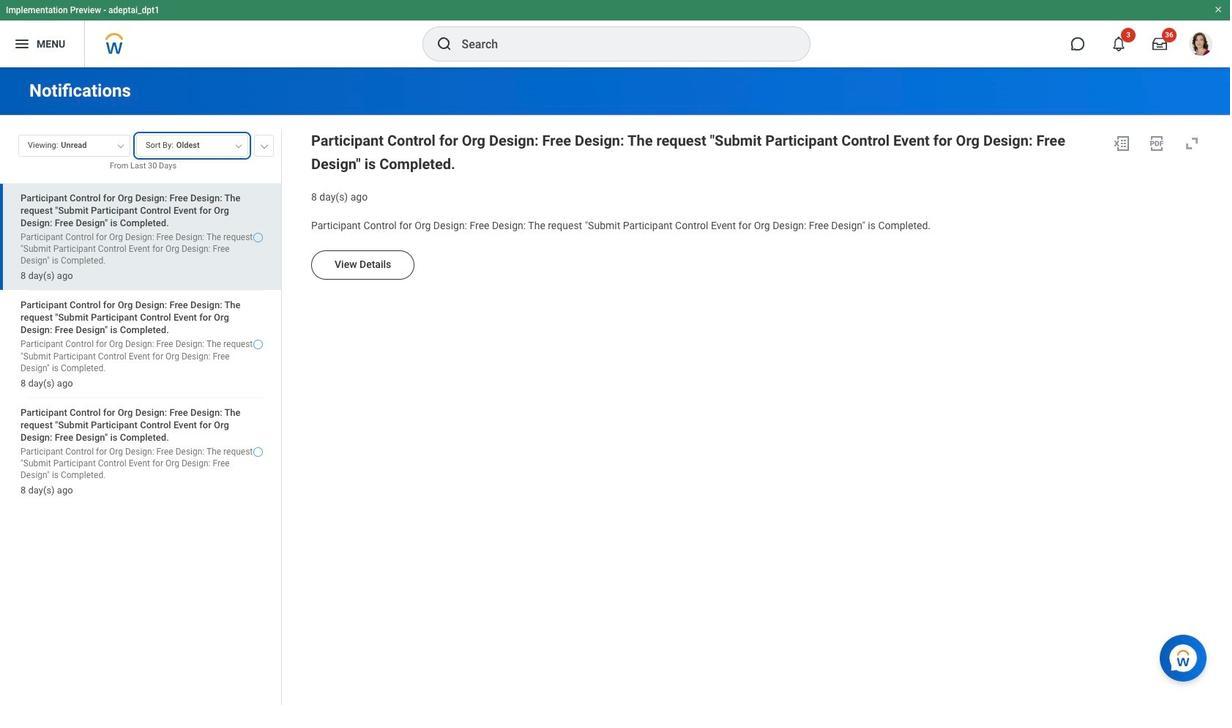 Task type: describe. For each thing, give the bounding box(es) containing it.
2 mark read image from the top
[[253, 340, 263, 350]]

export to excel image
[[1113, 135, 1131, 152]]

inbox large image
[[1153, 37, 1168, 51]]

justify image
[[13, 35, 31, 53]]



Task type: vqa. For each thing, say whether or not it's contained in the screenshot.
search workday 'search field'
yes



Task type: locate. For each thing, give the bounding box(es) containing it.
more image
[[260, 141, 269, 149]]

fullscreen image
[[1184, 135, 1201, 152]]

mark read image
[[253, 448, 263, 457]]

0 vertical spatial mark read image
[[253, 233, 263, 242]]

notifications large image
[[1112, 37, 1127, 51]]

region
[[311, 129, 1207, 204]]

mark read image
[[253, 233, 263, 242], [253, 340, 263, 350]]

1 mark read image from the top
[[253, 233, 263, 242]]

view printable version (pdf) image
[[1149, 135, 1166, 152]]

main content
[[0, 67, 1231, 705]]

banner
[[0, 0, 1231, 67]]

1 vertical spatial mark read image
[[253, 340, 263, 350]]

tab panel
[[0, 128, 281, 705]]

profile logan mcneil image
[[1190, 32, 1213, 59]]

search image
[[435, 35, 453, 53]]

Search Workday  search field
[[462, 28, 780, 60]]

close environment banner image
[[1214, 5, 1223, 14]]

inbox items list box
[[0, 183, 281, 705]]



